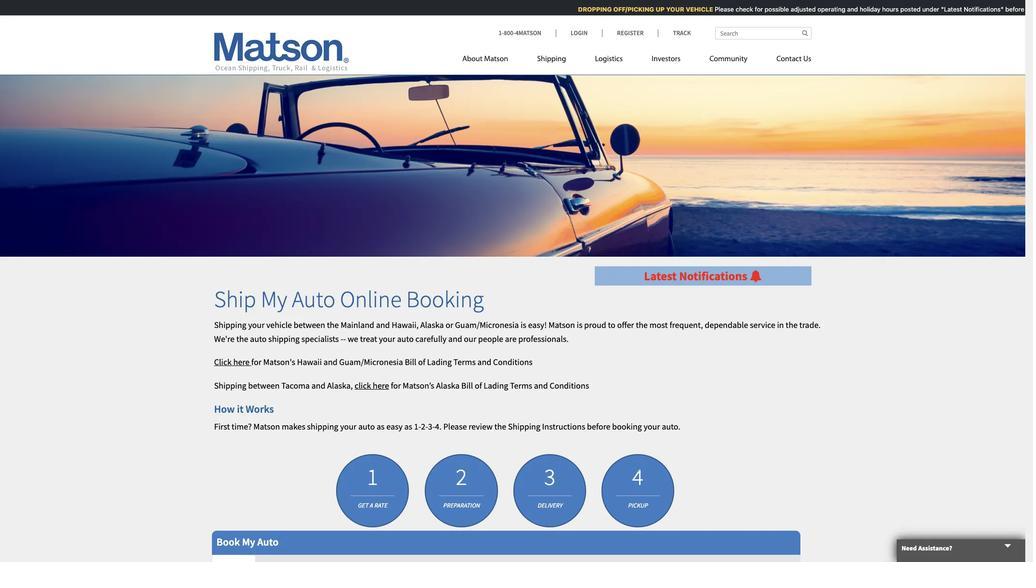 Task type: vqa. For each thing, say whether or not it's contained in the screenshot.


Task type: describe. For each thing, give the bounding box(es) containing it.
posted
[[896, 5, 916, 13]]

3
[[544, 462, 555, 491]]

the right in
[[786, 319, 798, 330]]

the up specialists
[[327, 319, 339, 330]]

1 is from the left
[[521, 319, 527, 330]]

notifications"
[[960, 5, 999, 13]]

2 - from the left
[[343, 333, 346, 344]]

and left our
[[448, 333, 462, 344]]

for for alaska,
[[391, 380, 401, 391]]

operating
[[813, 5, 841, 13]]

latest notifications
[[644, 268, 750, 284]]

1-800-4matson
[[499, 29, 542, 37]]

0 horizontal spatial of
[[418, 357, 426, 368]]

1 vertical spatial of
[[475, 380, 482, 391]]

1- inside main content
[[414, 421, 421, 432]]

contact us
[[777, 55, 812, 63]]

notifications
[[679, 268, 748, 284]]

register
[[617, 29, 644, 37]]

the right offer
[[636, 319, 648, 330]]

0 horizontal spatial guam/micronesia
[[339, 357, 403, 368]]

instructions
[[542, 421, 585, 432]]

your down alaska,
[[340, 421, 357, 432]]

main content containing ship my auto online booking
[[70, 257, 1026, 562]]

matson inside 'shipping your vehicle between the mainland and hawaii, alaska or guam/micronesia                                         is easy! matson is proud to offer the most frequent, dependable service in the                                         trade. we're the auto shipping specialists -- we treat your auto carefully and                                         our people are professionals.'
[[549, 319, 575, 330]]

0 vertical spatial 1-
[[499, 29, 504, 37]]

0 horizontal spatial conditions
[[493, 357, 533, 368]]

about matson
[[463, 55, 508, 63]]

0 vertical spatial delivery
[[541, 458, 559, 459]]

need assistance?
[[902, 544, 953, 553]]

are
[[505, 333, 517, 344]]

mainland
[[341, 319, 374, 330]]

1 vertical spatial shipping
[[307, 421, 339, 432]]

bell image
[[750, 270, 762, 282]]

2 is from the left
[[577, 319, 583, 330]]

book
[[217, 535, 240, 549]]

off/picking
[[609, 5, 650, 13]]

auto for ship
[[292, 285, 335, 314]]

up
[[651, 5, 660, 13]]

2-
[[421, 421, 428, 432]]

shipping your vehicle between the mainland and hawaii, alaska or guam/micronesia                                         is easy! matson is proud to offer the most frequent, dependable service in the                                         trade. we're the auto shipping specialists -- we treat your auto carefully and                                         our people are professionals.
[[214, 319, 821, 344]]

0 vertical spatial before
[[1001, 5, 1020, 13]]

carefully
[[416, 333, 447, 344]]

1 horizontal spatial conditions
[[550, 380, 589, 391]]

matson's
[[263, 357, 295, 368]]

first time? matson makes shipping your auto as easy as 1-2-3-4. please review the                                                   shipping instructions before booking your auto.
[[214, 421, 681, 432]]

1 horizontal spatial auto
[[358, 421, 375, 432]]

top menu navigation
[[463, 51, 812, 70]]

about matson link
[[463, 51, 523, 70]]

get a rate!
[[362, 458, 385, 459]]

and up instructions
[[534, 380, 548, 391]]

booking
[[612, 421, 642, 432]]

alaska inside 'shipping your vehicle between the mainland and hawaii, alaska or guam/micronesia                                         is easy! matson is proud to offer the most frequent, dependable service in the                                         trade. we're the auto shipping specialists -- we treat your auto carefully and                                         our people are professionals.'
[[420, 319, 444, 330]]

community
[[710, 55, 748, 63]]

click here link
[[214, 357, 251, 368]]

for for vehicle
[[750, 5, 759, 13]]

how it works
[[214, 402, 274, 416]]

my for book
[[242, 535, 255, 549]]

investors
[[652, 55, 681, 63]]

need
[[902, 544, 917, 553]]

4
[[633, 462, 644, 491]]

and left alaska,
[[312, 380, 326, 391]]

0 vertical spatial preparation
[[449, 458, 475, 459]]

time?
[[232, 421, 252, 432]]

frequent,
[[670, 319, 703, 330]]

click here for matson's hawaii and guam/micronesia bill of lading terms and conditions
[[214, 357, 533, 368]]

online
[[340, 285, 402, 314]]

visit
[[1022, 5, 1033, 13]]

vehicle
[[266, 319, 292, 330]]

review
[[469, 421, 493, 432]]

rate
[[374, 501, 388, 510]]

Search search field
[[715, 27, 812, 40]]

0 vertical spatial terms
[[454, 357, 476, 368]]

check
[[731, 5, 749, 13]]

1 vertical spatial delivery
[[537, 501, 562, 510]]

works
[[246, 402, 274, 416]]

holiday
[[855, 5, 876, 13]]

people
[[478, 333, 503, 344]]

assistance?
[[919, 544, 953, 553]]

hawaii,
[[392, 319, 419, 330]]

0 vertical spatial here
[[233, 357, 250, 368]]

track
[[673, 29, 691, 37]]

track link
[[658, 29, 691, 37]]

get a rate
[[358, 501, 388, 510]]

1 horizontal spatial bill
[[461, 380, 473, 391]]

1 vertical spatial preparation
[[443, 501, 480, 510]]

hawaii
[[297, 357, 322, 368]]

get for get a rate
[[358, 501, 369, 510]]

how
[[214, 402, 235, 416]]

1
[[367, 462, 378, 491]]

proud
[[584, 319, 606, 330]]

and up treat
[[376, 319, 390, 330]]

matson inside top menu navigation
[[484, 55, 508, 63]]

booking
[[406, 285, 484, 314]]

1 horizontal spatial here
[[373, 380, 389, 391]]

0 horizontal spatial auto
[[250, 333, 267, 344]]

and down people
[[478, 357, 492, 368]]

1-800-4matson link
[[499, 29, 556, 37]]

hours
[[878, 5, 894, 13]]

get for get a rate!
[[362, 458, 370, 459]]

our
[[464, 333, 477, 344]]

offer
[[617, 319, 634, 330]]

1 vertical spatial alaska
[[436, 380, 460, 391]]

0 horizontal spatial lading
[[427, 357, 452, 368]]

the right we're
[[236, 333, 248, 344]]

alaska,
[[327, 380, 353, 391]]

register link
[[602, 29, 658, 37]]

your
[[662, 5, 680, 13]]



Task type: locate. For each thing, give the bounding box(es) containing it.
lading up review
[[484, 380, 508, 391]]

it
[[237, 402, 244, 416]]

we
[[348, 333, 358, 344]]

1 vertical spatial 1-
[[414, 421, 421, 432]]

main content
[[70, 257, 1026, 562]]

is left proud
[[577, 319, 583, 330]]

terms down our
[[454, 357, 476, 368]]

contact us link
[[762, 51, 812, 70]]

0 horizontal spatial matson
[[254, 421, 280, 432]]

preparation down 2 on the left bottom
[[443, 501, 480, 510]]

easy
[[386, 421, 403, 432]]

delivery down 3
[[537, 501, 562, 510]]

for right check at right top
[[750, 5, 759, 13]]

please left check at right top
[[710, 5, 730, 13]]

shipping for shipping between tacoma and alaska, click here for matson's alaska bill of lading terms and conditions
[[214, 380, 247, 391]]

1 horizontal spatial between
[[294, 319, 325, 330]]

shipping inside 'shipping your vehicle between the mainland and hawaii, alaska or guam/micronesia                                         is easy! matson is proud to offer the most frequent, dependable service in the                                         trade. we're the auto shipping specialists -- we treat your auto carefully and                                         our people are professionals.'
[[214, 319, 247, 330]]

0 vertical spatial my
[[261, 285, 287, 314]]

preparation up 2 on the left bottom
[[449, 458, 475, 459]]

0 horizontal spatial between
[[248, 380, 280, 391]]

us
[[804, 55, 812, 63]]

alaska
[[420, 319, 444, 330], [436, 380, 460, 391]]

search image
[[802, 30, 808, 36]]

and
[[843, 5, 854, 13], [376, 319, 390, 330], [448, 333, 462, 344], [324, 357, 338, 368], [478, 357, 492, 368], [312, 380, 326, 391], [534, 380, 548, 391]]

0 vertical spatial a
[[371, 458, 374, 459]]

latest notifications button
[[644, 268, 762, 284]]

2 horizontal spatial matson
[[549, 319, 575, 330]]

login link
[[556, 29, 602, 37]]

1 vertical spatial between
[[248, 380, 280, 391]]

first
[[214, 421, 230, 432]]

800-
[[504, 29, 516, 37]]

1 vertical spatial terms
[[510, 380, 532, 391]]

0 horizontal spatial before
[[587, 421, 611, 432]]

shipping up we're
[[214, 319, 247, 330]]

matson down works
[[254, 421, 280, 432]]

car shipped by matson to hawaii at beach during sunset. image
[[0, 60, 1026, 257]]

auto right book
[[257, 535, 279, 549]]

1 horizontal spatial 1-
[[499, 29, 504, 37]]

matson right about
[[484, 55, 508, 63]]

shipping between tacoma and alaska, click here for matson's alaska bill of lading terms and conditions
[[214, 380, 589, 391]]

before left booking
[[587, 421, 611, 432]]

1 horizontal spatial shipping
[[307, 421, 339, 432]]

0 vertical spatial for
[[750, 5, 759, 13]]

before left visit
[[1001, 5, 1020, 13]]

1- left 4matson
[[499, 29, 504, 37]]

a for rate
[[370, 501, 373, 510]]

shipping down click here link at the bottom left of the page
[[214, 380, 247, 391]]

1 vertical spatial please
[[443, 421, 467, 432]]

guam/micronesia
[[455, 319, 519, 330], [339, 357, 403, 368]]

1 vertical spatial for
[[251, 357, 262, 368]]

1 horizontal spatial terms
[[510, 380, 532, 391]]

1 vertical spatial guam/micronesia
[[339, 357, 403, 368]]

pickup up the 4
[[631, 458, 646, 459]]

auto up specialists
[[292, 285, 335, 314]]

get left rate!
[[362, 458, 370, 459]]

0 vertical spatial between
[[294, 319, 325, 330]]

as left 'easy'
[[377, 421, 385, 432]]

dropping off/picking up your vehicle please check for possible adjusted operating and holiday hours posted under "latest notifications" before visit
[[574, 5, 1033, 13]]

1 horizontal spatial as
[[404, 421, 412, 432]]

1-
[[499, 29, 504, 37], [414, 421, 421, 432]]

2 horizontal spatial auto
[[397, 333, 414, 344]]

0 vertical spatial of
[[418, 357, 426, 368]]

1 horizontal spatial auto
[[292, 285, 335, 314]]

0 horizontal spatial auto
[[257, 535, 279, 549]]

1 vertical spatial conditions
[[550, 380, 589, 391]]

vehicle
[[681, 5, 709, 13]]

between inside 'shipping your vehicle between the mainland and hawaii, alaska or guam/micronesia                                         is easy! matson is proud to offer the most frequent, dependable service in the                                         trade. we're the auto shipping specialists -- we treat your auto carefully and                                         our people are professionals.'
[[294, 319, 325, 330]]

None search field
[[715, 27, 812, 40]]

matson's
[[403, 380, 434, 391]]

0 vertical spatial lading
[[427, 357, 452, 368]]

and left holiday
[[843, 5, 854, 13]]

-
[[341, 333, 343, 344], [343, 333, 346, 344]]

shipping for shipping your vehicle between the mainland and hawaii, alaska or guam/micronesia                                         is easy! matson is proud to offer the most frequent, dependable service in the                                         trade. we're the auto shipping specialists -- we treat your auto carefully and                                         our people are professionals.
[[214, 319, 247, 330]]

2 vertical spatial matson
[[254, 421, 280, 432]]

1 horizontal spatial before
[[1001, 5, 1020, 13]]

0 horizontal spatial my
[[242, 535, 255, 549]]

0 horizontal spatial bill
[[405, 357, 417, 368]]

0 horizontal spatial for
[[251, 357, 262, 368]]

2 as from the left
[[404, 421, 412, 432]]

0 horizontal spatial as
[[377, 421, 385, 432]]

for left matson's
[[251, 357, 262, 368]]

a for rate!
[[371, 458, 374, 459]]

shipping for shipping
[[537, 55, 566, 63]]

please right 4. at the bottom
[[443, 421, 467, 432]]

0 horizontal spatial is
[[521, 319, 527, 330]]

possible
[[760, 5, 785, 13]]

1 vertical spatial before
[[587, 421, 611, 432]]

0 vertical spatial get
[[362, 458, 370, 459]]

dependable
[[705, 319, 748, 330]]

please inside main content
[[443, 421, 467, 432]]

please
[[710, 5, 730, 13], [443, 421, 467, 432]]

logistics
[[595, 55, 623, 63]]

1 vertical spatial a
[[370, 501, 373, 510]]

shipping left instructions
[[508, 421, 541, 432]]

a left rate!
[[371, 458, 374, 459]]

shipping link
[[523, 51, 581, 70]]

your left the auto.
[[644, 421, 660, 432]]

delivery
[[541, 458, 559, 459], [537, 501, 562, 510]]

1 vertical spatial matson
[[549, 319, 575, 330]]

get
[[362, 458, 370, 459], [358, 501, 369, 510]]

1 as from the left
[[377, 421, 385, 432]]

in
[[777, 319, 784, 330]]

0 vertical spatial conditions
[[493, 357, 533, 368]]

your left vehicle
[[248, 319, 265, 330]]

1 horizontal spatial for
[[391, 380, 401, 391]]

the right review
[[495, 421, 506, 432]]

is left "easy!"
[[521, 319, 527, 330]]

ship
[[214, 285, 256, 314]]

conditions
[[493, 357, 533, 368], [550, 380, 589, 391]]

1 vertical spatial here
[[373, 380, 389, 391]]

blue matson logo with ocean, shipping, truck, rail and logistics written beneath it. image
[[214, 33, 349, 72]]

click here link
[[355, 380, 389, 391]]

auto down vehicle
[[250, 333, 267, 344]]

as right 'easy'
[[404, 421, 412, 432]]

shipping inside shipping link
[[537, 55, 566, 63]]

2 horizontal spatial for
[[750, 5, 759, 13]]

bill up the matson's
[[405, 357, 417, 368]]

trade.
[[800, 319, 821, 330]]

my right book
[[242, 535, 255, 549]]

1 vertical spatial lading
[[484, 380, 508, 391]]

1- left 3- at left
[[414, 421, 421, 432]]

shipping inside 'shipping your vehicle between the mainland and hawaii, alaska or guam/micronesia                                         is easy! matson is proud to offer the most frequent, dependable service in the                                         trade. we're the auto shipping specialists -- we treat your auto carefully and                                         our people are professionals.'
[[268, 333, 300, 344]]

auto left 'easy'
[[358, 421, 375, 432]]

1 vertical spatial bill
[[461, 380, 473, 391]]

ship my auto online booking
[[214, 285, 484, 314]]

investors link
[[637, 51, 695, 70]]

1 vertical spatial auto
[[257, 535, 279, 549]]

before
[[1001, 5, 1020, 13], [587, 421, 611, 432]]

service
[[750, 319, 776, 330]]

between
[[294, 319, 325, 330], [248, 380, 280, 391]]

here right click on the bottom left
[[233, 357, 250, 368]]

click
[[355, 380, 371, 391]]

auto for book
[[257, 535, 279, 549]]

2
[[456, 462, 467, 491]]

click
[[214, 357, 232, 368]]

most
[[650, 319, 668, 330]]

0 horizontal spatial here
[[233, 357, 250, 368]]

about
[[463, 55, 483, 63]]

1 horizontal spatial please
[[710, 5, 730, 13]]

0 horizontal spatial shipping
[[268, 333, 300, 344]]

or
[[446, 319, 453, 330]]

1 horizontal spatial is
[[577, 319, 583, 330]]

logistics link
[[581, 51, 637, 70]]

dropping
[[574, 5, 607, 13]]

0 horizontal spatial 1-
[[414, 421, 421, 432]]

0 vertical spatial bill
[[405, 357, 417, 368]]

we're
[[214, 333, 235, 344]]

3-
[[428, 421, 435, 432]]

get left the rate on the left bottom
[[358, 501, 369, 510]]

and right the hawaii
[[324, 357, 338, 368]]

bill up review
[[461, 380, 473, 391]]

your right treat
[[379, 333, 395, 344]]

shipping
[[268, 333, 300, 344], [307, 421, 339, 432]]

my up vehicle
[[261, 285, 287, 314]]

1 horizontal spatial matson
[[484, 55, 508, 63]]

specialists
[[301, 333, 339, 344]]

0 vertical spatial pickup
[[631, 458, 646, 459]]

professionals.
[[518, 333, 569, 344]]

1 vertical spatial get
[[358, 501, 369, 510]]

0 vertical spatial matson
[[484, 55, 508, 63]]

terms down are
[[510, 380, 532, 391]]

here
[[233, 357, 250, 368], [373, 380, 389, 391]]

1 vertical spatial pickup
[[628, 501, 648, 510]]

tacoma
[[281, 380, 310, 391]]

4.
[[435, 421, 442, 432]]

treat
[[360, 333, 377, 344]]

0 horizontal spatial please
[[443, 421, 467, 432]]

auto
[[250, 333, 267, 344], [397, 333, 414, 344], [358, 421, 375, 432]]

0 vertical spatial alaska
[[420, 319, 444, 330]]

shipping down 4matson
[[537, 55, 566, 63]]

here right click
[[373, 380, 389, 391]]

my
[[261, 285, 287, 314], [242, 535, 255, 549]]

of up the matson's
[[418, 357, 426, 368]]

a left the rate on the left bottom
[[370, 501, 373, 510]]

1 horizontal spatial my
[[261, 285, 287, 314]]

matson
[[484, 55, 508, 63], [549, 319, 575, 330], [254, 421, 280, 432]]

lading down carefully
[[427, 357, 452, 368]]

of up review
[[475, 380, 482, 391]]

login
[[571, 29, 588, 37]]

1 horizontal spatial guam/micronesia
[[455, 319, 519, 330]]

2 vertical spatial for
[[391, 380, 401, 391]]

my for ship
[[261, 285, 287, 314]]

easy!
[[528, 319, 547, 330]]

4matson
[[516, 29, 542, 37]]

between up works
[[248, 380, 280, 391]]

guam/micronesia inside 'shipping your vehicle between the mainland and hawaii, alaska or guam/micronesia                                         is easy! matson is proud to offer the most frequent, dependable service in the                                         trade. we're the auto shipping specialists -- we treat your auto carefully and                                         our people are professionals.'
[[455, 319, 519, 330]]

1 horizontal spatial of
[[475, 380, 482, 391]]

delivery up 3
[[541, 458, 559, 459]]

conditions up instructions
[[550, 380, 589, 391]]

1 horizontal spatial lading
[[484, 380, 508, 391]]

lading
[[427, 357, 452, 368], [484, 380, 508, 391]]

1 vertical spatial my
[[242, 535, 255, 549]]

alaska up carefully
[[420, 319, 444, 330]]

0 vertical spatial please
[[710, 5, 730, 13]]

latest
[[644, 268, 677, 284]]

community link
[[695, 51, 762, 70]]

1 - from the left
[[341, 333, 343, 344]]

"latest
[[937, 5, 958, 13]]

rate!
[[375, 458, 385, 459]]

between up specialists
[[294, 319, 325, 330]]

under
[[918, 5, 935, 13]]

pickup down the 4
[[628, 501, 648, 510]]

alaska right the matson's
[[436, 380, 460, 391]]

auto.
[[662, 421, 681, 432]]

conditions down are
[[493, 357, 533, 368]]

guam/micronesia up people
[[455, 319, 519, 330]]

matson up professionals.
[[549, 319, 575, 330]]

shipping right makes
[[307, 421, 339, 432]]

shipping down vehicle
[[268, 333, 300, 344]]

0 horizontal spatial terms
[[454, 357, 476, 368]]

0 vertical spatial shipping
[[268, 333, 300, 344]]

guam/micronesia up click here link
[[339, 357, 403, 368]]

0 vertical spatial auto
[[292, 285, 335, 314]]

for left the matson's
[[391, 380, 401, 391]]

contact
[[777, 55, 802, 63]]

0 vertical spatial guam/micronesia
[[455, 319, 519, 330]]

book my auto
[[217, 535, 279, 549]]

auto down hawaii, on the left bottom of the page
[[397, 333, 414, 344]]



